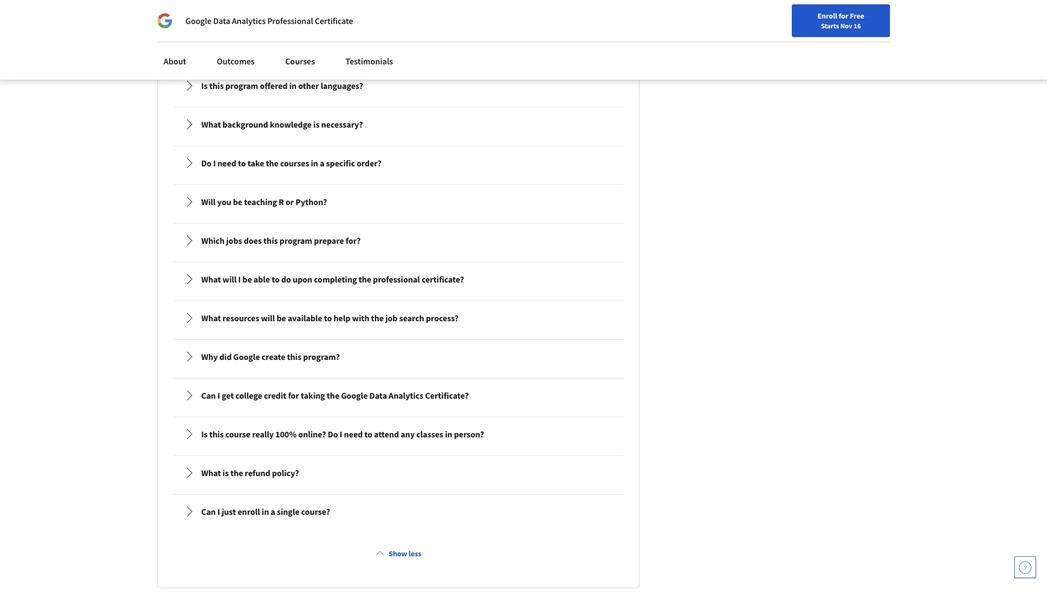 Task type: vqa. For each thing, say whether or not it's contained in the screenshot.
the right a
yes



Task type: describe. For each thing, give the bounding box(es) containing it.
help
[[334, 313, 351, 324]]

list containing is this program offered in other languages?
[[171, 0, 626, 564]]

python?
[[296, 197, 327, 208]]

course
[[226, 429, 251, 440]]

outcomes
[[217, 56, 255, 67]]

1 horizontal spatial need
[[344, 429, 363, 440]]

what for what is the refund policy?
[[201, 468, 221, 479]]

be for resources
[[277, 313, 286, 324]]

single
[[277, 507, 300, 518]]

courses
[[280, 158, 309, 169]]

do i need to take the courses in a specific order?
[[201, 158, 382, 169]]

show
[[389, 549, 407, 559]]

other
[[298, 80, 319, 91]]

do i need to take the courses in a specific order? button
[[175, 148, 622, 179]]

nov
[[841, 21, 853, 30]]

your
[[761, 13, 775, 22]]

for inside enroll for free starts nov 16
[[839, 11, 849, 21]]

will you be teaching r or python?
[[201, 197, 327, 208]]

is inside dropdown button
[[314, 119, 320, 130]]

will you be teaching r or python? button
[[175, 187, 622, 217]]

enroll for free starts nov 16
[[818, 11, 865, 30]]

0 horizontal spatial program
[[226, 80, 258, 91]]

taking
[[301, 390, 325, 401]]

did
[[220, 352, 232, 363]]

free
[[850, 11, 865, 21]]

is for is this program offered in other languages?
[[201, 80, 208, 91]]

can for can i just enroll in a single course?
[[201, 507, 216, 518]]

show notifications image
[[900, 14, 914, 27]]

program?
[[303, 352, 340, 363]]

find your new career
[[745, 13, 813, 22]]

starts
[[822, 21, 840, 30]]

for inside dropdown button
[[288, 390, 299, 401]]

what background knowledge is necessary? button
[[175, 109, 622, 140]]

course?
[[301, 507, 330, 518]]

can i get college credit for taking the google data analytics certificate? button
[[175, 381, 622, 411]]

create
[[262, 352, 286, 363]]

with
[[352, 313, 370, 324]]

any
[[401, 429, 415, 440]]

the right taking
[[327, 390, 340, 401]]

is this program offered in other languages? button
[[175, 71, 622, 101]]

0 horizontal spatial a
[[271, 507, 275, 518]]

0 vertical spatial a
[[320, 158, 325, 169]]

languages?
[[321, 80, 363, 91]]

order?
[[357, 158, 382, 169]]

show less
[[389, 549, 422, 559]]

to inside "dropdown button"
[[272, 274, 280, 285]]

jobs
[[226, 235, 242, 246]]

2 horizontal spatial google
[[341, 390, 368, 401]]

i inside "dropdown button"
[[238, 274, 241, 285]]

what is the refund policy?
[[201, 468, 299, 479]]

classes
[[417, 429, 444, 440]]

refund
[[245, 468, 270, 479]]

offered
[[260, 80, 288, 91]]

you
[[217, 197, 231, 208]]

the inside dropdown button
[[231, 468, 243, 479]]

to left attend at the left bottom of the page
[[365, 429, 373, 440]]

job
[[386, 313, 398, 324]]

which
[[201, 235, 225, 246]]

can for can i get college credit for taking the google data analytics certificate?
[[201, 390, 216, 401]]

prepare
[[314, 235, 344, 246]]

enroll
[[238, 507, 260, 518]]

search
[[399, 313, 425, 324]]

why
[[201, 352, 218, 363]]

what resources will be available to help with the job search process? button
[[175, 303, 622, 334]]

about link
[[157, 49, 193, 73]]

is this course really 100% online? do i need to attend any classes in person?
[[201, 429, 484, 440]]

why did google create this program? button
[[175, 342, 622, 372]]

certificate?
[[422, 274, 464, 285]]

what for what resources will be available to help with the job search process?
[[201, 313, 221, 324]]

college
[[236, 390, 262, 401]]

in right classes
[[445, 429, 453, 440]]

is this program offered in other languages?
[[201, 80, 363, 91]]

find
[[745, 13, 759, 22]]

upon
[[293, 274, 312, 285]]

i for need
[[213, 158, 216, 169]]

about
[[164, 56, 186, 67]]

analytics inside dropdown button
[[389, 390, 424, 401]]

necessary?
[[321, 119, 363, 130]]

is inside dropdown button
[[223, 468, 229, 479]]

what background knowledge is necessary?
[[201, 119, 363, 130]]

i for get
[[218, 390, 220, 401]]

which jobs does this program prepare for? button
[[175, 226, 622, 256]]

the right take
[[266, 158, 279, 169]]

policy?
[[272, 468, 299, 479]]

really
[[252, 429, 274, 440]]

this left course
[[209, 429, 224, 440]]

i for just
[[218, 507, 220, 518]]

what for what will i be able to do upon completing the professional certificate?
[[201, 274, 221, 285]]

1 horizontal spatial do
[[328, 429, 338, 440]]

to left help
[[324, 313, 332, 324]]

to left take
[[238, 158, 246, 169]]

courses
[[285, 56, 315, 67]]

in right enroll
[[262, 507, 269, 518]]

why did google create this program?
[[201, 352, 340, 363]]



Task type: locate. For each thing, give the bounding box(es) containing it.
will
[[201, 197, 216, 208]]

show less button
[[372, 544, 426, 564]]

specific
[[326, 158, 355, 169]]

0 vertical spatial analytics
[[232, 15, 266, 26]]

0 horizontal spatial will
[[223, 274, 237, 285]]

for right credit
[[288, 390, 299, 401]]

just
[[222, 507, 236, 518]]

the inside "dropdown button"
[[359, 274, 372, 285]]

do up will
[[201, 158, 212, 169]]

will inside dropdown button
[[261, 313, 275, 324]]

professional
[[373, 274, 420, 285]]

a left specific
[[320, 158, 325, 169]]

online?
[[298, 429, 326, 440]]

do
[[281, 274, 291, 285]]

list
[[171, 0, 626, 564]]

to
[[238, 158, 246, 169], [272, 274, 280, 285], [324, 313, 332, 324], [365, 429, 373, 440]]

the right completing
[[359, 274, 372, 285]]

be inside "dropdown button"
[[243, 274, 252, 285]]

certificate
[[315, 15, 353, 26]]

testimonials
[[346, 56, 393, 67]]

1 can from the top
[[201, 390, 216, 401]]

be left available
[[277, 313, 286, 324]]

a
[[320, 158, 325, 169], [271, 507, 275, 518]]

help center image
[[1019, 561, 1033, 574]]

outcomes link
[[210, 49, 261, 73]]

data up attend at the left bottom of the page
[[370, 390, 387, 401]]

16
[[854, 21, 862, 30]]

0 horizontal spatial data
[[213, 15, 230, 26]]

be for will
[[243, 274, 252, 285]]

available
[[288, 313, 323, 324]]

for?
[[346, 235, 361, 246]]

4 what from the top
[[201, 468, 221, 479]]

1 vertical spatial analytics
[[389, 390, 424, 401]]

1 horizontal spatial for
[[839, 11, 849, 21]]

0 vertical spatial can
[[201, 390, 216, 401]]

certificate?
[[425, 390, 469, 401]]

opens in a new tab image
[[281, 353, 289, 362], [212, 505, 220, 514]]

will right resources
[[261, 313, 275, 324]]

1 vertical spatial be
[[243, 274, 252, 285]]

will inside "dropdown button"
[[223, 274, 237, 285]]

knowledge
[[270, 119, 312, 130]]

r
[[279, 197, 284, 208]]

1 vertical spatial program
[[280, 235, 313, 246]]

in left other
[[289, 80, 297, 91]]

analytics
[[232, 15, 266, 26], [389, 390, 424, 401]]

is this course really 100% online? do i need to attend any classes in person? button
[[175, 419, 622, 450]]

be
[[233, 197, 243, 208], [243, 274, 252, 285], [277, 313, 286, 324]]

less
[[409, 549, 422, 559]]

what down which
[[201, 274, 221, 285]]

to left do
[[272, 274, 280, 285]]

program down outcomes 'link'
[[226, 80, 258, 91]]

1 vertical spatial a
[[271, 507, 275, 518]]

0 horizontal spatial google
[[186, 15, 212, 26]]

0 vertical spatial be
[[233, 197, 243, 208]]

0 vertical spatial google
[[186, 15, 212, 26]]

be right you
[[233, 197, 243, 208]]

1 vertical spatial is
[[223, 468, 229, 479]]

this right the create
[[287, 352, 302, 363]]

i up will
[[213, 158, 216, 169]]

what resources will be available to help with the job search process?
[[201, 313, 459, 324]]

0 horizontal spatial need
[[218, 158, 236, 169]]

find your new career link
[[739, 11, 819, 25]]

2 what from the top
[[201, 274, 221, 285]]

1 horizontal spatial program
[[280, 235, 313, 246]]

None search field
[[156, 7, 418, 29]]

0 vertical spatial opens in a new tab image
[[281, 353, 289, 362]]

what left resources
[[201, 313, 221, 324]]

i left able
[[238, 274, 241, 285]]

take
[[248, 158, 264, 169]]

need left take
[[218, 158, 236, 169]]

1 horizontal spatial a
[[320, 158, 325, 169]]

be left able
[[243, 274, 252, 285]]

0 horizontal spatial is
[[223, 468, 229, 479]]

what inside "dropdown button"
[[201, 274, 221, 285]]

0 horizontal spatial opens in a new tab image
[[212, 505, 220, 514]]

a left "single"
[[271, 507, 275, 518]]

opens in a new tab image left just
[[212, 505, 220, 514]]

0 horizontal spatial analytics
[[232, 15, 266, 26]]

1 vertical spatial opens in a new tab image
[[212, 505, 220, 514]]

can
[[201, 390, 216, 401], [201, 507, 216, 518]]

will
[[223, 274, 237, 285], [261, 313, 275, 324]]

1 horizontal spatial data
[[370, 390, 387, 401]]

new
[[777, 13, 791, 22]]

google right google 'icon'
[[186, 15, 212, 26]]

1 vertical spatial need
[[344, 429, 363, 440]]

the left job
[[371, 313, 384, 324]]

enroll
[[818, 11, 838, 21]]

i right online?
[[340, 429, 342, 440]]

is left refund
[[223, 468, 229, 479]]

0 vertical spatial is
[[201, 80, 208, 91]]

career
[[792, 13, 813, 22]]

google up is this course really 100% online? do i need to attend any classes in person?
[[341, 390, 368, 401]]

0 horizontal spatial for
[[288, 390, 299, 401]]

1 vertical spatial is
[[201, 429, 208, 440]]

1 vertical spatial do
[[328, 429, 338, 440]]

courses link
[[279, 49, 322, 73]]

do right online?
[[328, 429, 338, 440]]

what left background
[[201, 119, 221, 130]]

need
[[218, 158, 236, 169], [344, 429, 363, 440]]

2 vertical spatial be
[[277, 313, 286, 324]]

what will i be able to do upon completing the professional certificate? button
[[175, 264, 622, 295]]

100%
[[276, 429, 297, 440]]

0 horizontal spatial do
[[201, 158, 212, 169]]

can left just
[[201, 507, 216, 518]]

analytics left the professional
[[232, 15, 266, 26]]

1 vertical spatial will
[[261, 313, 275, 324]]

what inside dropdown button
[[201, 468, 221, 479]]

can i just enroll in a single course? button
[[175, 497, 622, 527]]

2 vertical spatial google
[[341, 390, 368, 401]]

credit
[[264, 390, 287, 401]]

google data analytics professional certificate
[[186, 15, 353, 26]]

2 can from the top
[[201, 507, 216, 518]]

opens in a new tab image left program?
[[281, 353, 289, 362]]

i left get
[[218, 390, 220, 401]]

what left refund
[[201, 468, 221, 479]]

background
[[223, 119, 268, 130]]

3 what from the top
[[201, 313, 221, 324]]

testimonials link
[[339, 49, 400, 73]]

english
[[838, 12, 865, 23]]

program left prepare
[[280, 235, 313, 246]]

0 vertical spatial will
[[223, 274, 237, 285]]

for up nov
[[839, 11, 849, 21]]

data inside can i get college credit for taking the google data analytics certificate? dropdown button
[[370, 390, 387, 401]]

attend
[[374, 429, 399, 440]]

the left refund
[[231, 468, 243, 479]]

google right did
[[233, 352, 260, 363]]

1 vertical spatial google
[[233, 352, 260, 363]]

google
[[186, 15, 212, 26], [233, 352, 260, 363], [341, 390, 368, 401]]

1 vertical spatial data
[[370, 390, 387, 401]]

can i just enroll in a single course?
[[201, 507, 330, 518]]

1 horizontal spatial analytics
[[389, 390, 424, 401]]

1 horizontal spatial google
[[233, 352, 260, 363]]

in
[[289, 80, 297, 91], [311, 158, 318, 169], [445, 429, 453, 440], [262, 507, 269, 518]]

1 what from the top
[[201, 119, 221, 130]]

which jobs does this program prepare for?
[[201, 235, 361, 246]]

need left attend at the left bottom of the page
[[344, 429, 363, 440]]

professional
[[267, 15, 313, 26]]

is
[[314, 119, 320, 130], [223, 468, 229, 479]]

can left get
[[201, 390, 216, 401]]

1 horizontal spatial will
[[261, 313, 275, 324]]

this right does on the top left of page
[[264, 235, 278, 246]]

data up outcomes 'link'
[[213, 15, 230, 26]]

able
[[254, 274, 270, 285]]

0 vertical spatial is
[[314, 119, 320, 130]]

resources
[[223, 313, 259, 324]]

get
[[222, 390, 234, 401]]

1 is from the top
[[201, 80, 208, 91]]

1 vertical spatial can
[[201, 507, 216, 518]]

google image
[[157, 13, 172, 28]]

analytics up any
[[389, 390, 424, 401]]

0 vertical spatial data
[[213, 15, 230, 26]]

what for what background knowledge is necessary?
[[201, 119, 221, 130]]

is for is this course really 100% online? do i need to attend any classes in person?
[[201, 429, 208, 440]]

what will i be able to do upon completing the professional certificate?
[[201, 274, 464, 285]]

can i get college credit for taking the google data analytics certificate?
[[201, 390, 469, 401]]

or
[[286, 197, 294, 208]]

this
[[209, 80, 224, 91], [264, 235, 278, 246], [287, 352, 302, 363], [209, 429, 224, 440]]

this down outcomes 'link'
[[209, 80, 224, 91]]

in right courses
[[311, 158, 318, 169]]

what
[[201, 119, 221, 130], [201, 274, 221, 285], [201, 313, 221, 324], [201, 468, 221, 479]]

0 vertical spatial program
[[226, 80, 258, 91]]

person?
[[454, 429, 484, 440]]

will left able
[[223, 274, 237, 285]]

2 is from the top
[[201, 429, 208, 440]]

teaching
[[244, 197, 277, 208]]

data
[[213, 15, 230, 26], [370, 390, 387, 401]]

process?
[[426, 313, 459, 324]]

0 vertical spatial do
[[201, 158, 212, 169]]

0 vertical spatial for
[[839, 11, 849, 21]]

opens in a new tab image
[[473, 418, 481, 426]]

the
[[266, 158, 279, 169], [359, 274, 372, 285], [371, 313, 384, 324], [327, 390, 340, 401], [231, 468, 243, 479]]

1 horizontal spatial opens in a new tab image
[[281, 353, 289, 362]]

1 horizontal spatial is
[[314, 119, 320, 130]]

does
[[244, 235, 262, 246]]

0 vertical spatial need
[[218, 158, 236, 169]]

do
[[201, 158, 212, 169], [328, 429, 338, 440]]

is left necessary? at the top left of the page
[[314, 119, 320, 130]]

completing
[[314, 274, 357, 285]]

what is the refund policy? button
[[175, 458, 622, 489]]

i left just
[[218, 507, 220, 518]]

1 vertical spatial for
[[288, 390, 299, 401]]



